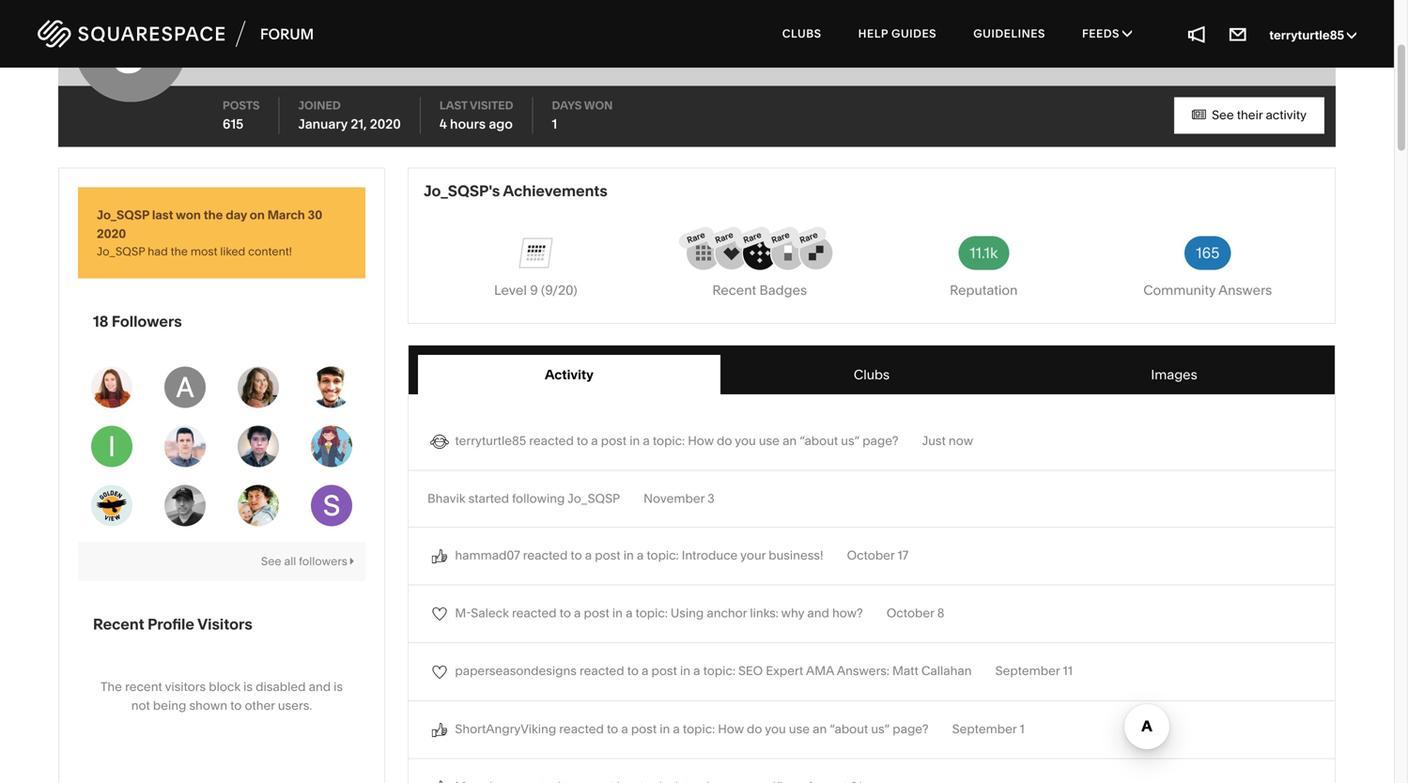 Task type: vqa. For each thing, say whether or not it's contained in the screenshot.


Task type: describe. For each thing, give the bounding box(es) containing it.
started
[[469, 492, 509, 507]]

0 vertical spatial clubs
[[783, 27, 822, 40]]

do for terryturtle85 reacted to a post in a topic: how do you use an "about us" page?
[[717, 434, 733, 449]]

how for terryturtle85
[[688, 434, 714, 449]]

paperseasondesigns
[[455, 664, 577, 679]]

guidelines
[[974, 27, 1046, 40]]

using anchor links: why and how? link
[[671, 606, 866, 621]]

in for terryturtle85
[[630, 434, 640, 449]]

m-saleck link
[[455, 606, 509, 621]]

october 17
[[847, 548, 909, 563]]

rare for dedicated contributor icon
[[770, 229, 791, 246]]

ama
[[806, 664, 835, 679]]

how for shortangryviking
[[718, 722, 744, 737]]

september 11
[[996, 664, 1073, 679]]

why
[[782, 606, 805, 621]]

2 vertical spatial jo_sqsp
[[568, 492, 620, 507]]

level
[[494, 282, 527, 298]]

visited
[[470, 99, 514, 112]]

m-
[[455, 606, 471, 621]]

topic: for paperseasondesigns
[[704, 664, 736, 679]]

1 vertical spatial the
[[171, 245, 188, 258]]

images
[[1152, 367, 1198, 383]]

rare for spreads the love image
[[714, 229, 735, 246]]

615
[[223, 116, 244, 132]]

1 horizontal spatial terryturtle85 link
[[1270, 28, 1357, 43]]

recent badges
[[713, 282, 807, 298]]

caret down image for feeds
[[1123, 28, 1133, 39]]

recent profile visitors
[[93, 616, 253, 634]]

daily visitor image
[[687, 236, 721, 270]]

ago
[[489, 116, 513, 132]]

paperseasondesigns link
[[455, 664, 577, 679]]

seo expert ama answers: matt callahan link
[[739, 664, 975, 679]]

in for hammad07
[[624, 548, 634, 563]]

1 is from the left
[[244, 680, 253, 695]]

m-saleck reacted to a post in a topic: using anchor links: why and how?
[[455, 606, 866, 621]]

saleck
[[471, 606, 509, 621]]

21,
[[351, 116, 367, 132]]

day
[[226, 208, 247, 223]]

us" for shortangryviking reacted to a post in a topic: how do you use an "about us" page?
[[872, 722, 890, 737]]

community
[[1144, 282, 1216, 298]]

ashiru image
[[164, 367, 206, 409]]

an for shortangryviking reacted to a post in a topic: how do you use an "about us" page?
[[813, 722, 827, 737]]

use for shortangryviking reacted to a post in a topic: how do you use an "about us" page?
[[789, 722, 810, 737]]

hammad07
[[455, 548, 520, 563]]

anchor
[[707, 606, 747, 621]]

following
[[512, 492, 565, 507]]

terryturtle85 for terryturtle85
[[1270, 28, 1348, 43]]

see their activity link
[[1175, 97, 1325, 134]]

post for paperseasondesigns
[[652, 664, 677, 679]]

seo
[[739, 664, 763, 679]]

2 like image from the top
[[431, 779, 449, 784]]

tab list containing activity
[[418, 355, 1326, 395]]

community answers
[[1144, 282, 1273, 298]]

18
[[93, 313, 108, 331]]

guides
[[892, 27, 937, 40]]

reacted right saleck
[[512, 606, 557, 621]]

recent
[[125, 680, 162, 695]]

matt
[[893, 664, 919, 679]]

bhavik image
[[311, 367, 353, 409]]

"about for shortangryviking reacted to a post in a topic: how do you use an "about us" page?
[[830, 722, 869, 737]]

1 like image from the top
[[431, 721, 449, 740]]

love image for m-saleck reacted to a post in a topic: using anchor links: why and how?
[[431, 605, 449, 624]]

to for terryturtle85
[[577, 434, 589, 449]]

mandeep image
[[91, 486, 132, 527]]

terryturtle85 reacted to a post in a topic: how do you use an "about us" page?
[[455, 434, 902, 449]]

using
[[671, 606, 704, 621]]

had
[[148, 245, 168, 258]]

recent for recent badges
[[713, 282, 757, 298]]

shortangryviking reacted to a post in a topic: how do you use an "about us" page?
[[455, 722, 932, 737]]

shortangryviking link
[[455, 722, 557, 737]]

activity
[[1266, 108, 1307, 123]]

you for shortangryviking reacted to a post in a topic: how do you use an "about us" page?
[[765, 722, 786, 737]]

1 vertical spatial jo_sqsp
[[97, 245, 145, 258]]

followers
[[112, 313, 182, 331]]

the recent visitors block is disabled and is not being shown to other users.
[[101, 680, 343, 714]]

just
[[923, 434, 946, 449]]

recent for recent profile visitors
[[93, 616, 144, 634]]

level 9 (9/20)
[[494, 282, 578, 298]]

dylanroberts75 image
[[238, 486, 279, 527]]

messages image
[[1229, 23, 1249, 44]]

not
[[131, 699, 150, 714]]

activity link
[[418, 355, 721, 395]]

other
[[245, 699, 275, 714]]

9
[[530, 282, 538, 298]]

hours
[[450, 116, 486, 132]]

callahan
[[922, 664, 972, 679]]

165
[[1197, 244, 1220, 262]]

shown
[[189, 699, 227, 714]]

how do you use an "about us" page? link for terryturtle85 reacted to a post in a topic: how do you use an "about us" page?
[[688, 434, 902, 449]]

terryturtle85 for terryturtle85 reacted to a post in a topic: how do you use an "about us" page?
[[455, 434, 526, 449]]

dedicated contributor image
[[771, 236, 805, 270]]

last visited 4 hours ago
[[440, 99, 514, 132]]

jo_sqsp's achievements
[[424, 182, 608, 200]]

september for september 1
[[953, 722, 1017, 737]]

2 is from the left
[[334, 680, 343, 695]]

all
[[284, 555, 296, 569]]

your
[[741, 548, 766, 563]]

4
[[440, 116, 447, 132]]

(9/20)
[[541, 282, 578, 298]]

conversation starter image
[[800, 236, 833, 270]]

help guides link
[[842, 9, 954, 58]]

18 followers
[[93, 313, 182, 331]]

posts 615
[[223, 99, 260, 132]]

march
[[268, 208, 305, 223]]

achievements
[[503, 182, 608, 200]]

like image
[[431, 548, 449, 566]]

posts
[[223, 99, 260, 112]]

how?
[[833, 606, 863, 621]]

most
[[191, 245, 218, 258]]

visitors
[[165, 680, 206, 695]]

visitors
[[197, 616, 253, 634]]

feeds link
[[1066, 9, 1150, 58]]

caret right image
[[350, 556, 354, 567]]

caret down image for terryturtle85
[[1348, 28, 1357, 41]]

activity
[[545, 367, 594, 383]]



Task type: locate. For each thing, give the bounding box(es) containing it.
september
[[996, 664, 1061, 679], [953, 722, 1017, 737]]

guidelines link
[[957, 9, 1063, 58]]

0 horizontal spatial terryturtle85
[[455, 434, 526, 449]]

september left 11
[[996, 664, 1061, 679]]

how up the 3 on the right bottom of page
[[688, 434, 714, 449]]

post for terryturtle85
[[601, 434, 627, 449]]

0 horizontal spatial see
[[261, 555, 282, 569]]

0 horizontal spatial clubs
[[783, 27, 822, 40]]

reacted down the m-saleck reacted to a post in a topic: using anchor links: why and how?
[[580, 664, 625, 679]]

now
[[949, 434, 974, 449]]

11.1k
[[970, 244, 998, 262]]

to
[[577, 434, 589, 449], [571, 548, 582, 563], [560, 606, 571, 621], [628, 664, 639, 679], [230, 699, 242, 714], [607, 722, 619, 737]]

1 horizontal spatial use
[[789, 722, 810, 737]]

the right had
[[171, 245, 188, 258]]

help guides
[[859, 27, 937, 40]]

0 horizontal spatial the
[[171, 245, 188, 258]]

see for see their activity
[[1213, 108, 1235, 123]]

love image left paperseasondesigns link
[[431, 663, 449, 682]]

0 horizontal spatial recent
[[93, 616, 144, 634]]

1 horizontal spatial see
[[1213, 108, 1235, 123]]

2 rare from the left
[[714, 229, 735, 246]]

being
[[153, 699, 186, 714]]

1 love image from the top
[[431, 605, 449, 624]]

jo_sqsp left had
[[97, 245, 145, 258]]

3
[[708, 492, 715, 507]]

days won 1
[[552, 99, 613, 132]]

0 vertical spatial terryturtle85
[[1270, 28, 1348, 43]]

1 vertical spatial love image
[[431, 663, 449, 682]]

in down using
[[680, 664, 691, 679]]

jo_sqsp link
[[568, 492, 620, 507]]

1 vertical spatial 2020
[[97, 226, 126, 241]]

ibrahimozturk image
[[91, 426, 132, 468]]

1 horizontal spatial 2020
[[370, 116, 401, 132]]

1 vertical spatial 1
[[1020, 722, 1025, 737]]

1 horizontal spatial the
[[204, 208, 223, 223]]

newspaper o image
[[1193, 109, 1207, 121]]

september for september 11
[[996, 664, 1061, 679]]

0 vertical spatial see
[[1213, 108, 1235, 123]]

ani.agency image
[[164, 426, 206, 468]]

earvinchong image
[[238, 426, 279, 468]]

0 vertical spatial clubs link
[[766, 9, 839, 58]]

1 vertical spatial terryturtle85 link
[[455, 434, 526, 449]]

1 horizontal spatial an
[[813, 722, 827, 737]]

see all followers link
[[261, 555, 354, 569]]

topic: left using
[[636, 606, 668, 621]]

just now
[[923, 434, 974, 449]]

love image
[[431, 605, 449, 624], [431, 663, 449, 682]]

and right why
[[808, 606, 830, 621]]

see for see all followers
[[261, 555, 282, 569]]

caret down image inside feeds "link"
[[1123, 28, 1133, 39]]

tab list
[[418, 355, 1326, 395]]

5 rare from the left
[[798, 229, 819, 246]]

1 horizontal spatial is
[[334, 680, 343, 695]]

1 vertical spatial "about
[[830, 722, 869, 737]]

in for paperseasondesigns
[[680, 664, 691, 679]]

see right newspaper o image
[[1213, 108, 1235, 123]]

0 vertical spatial how do you use an "about us" page? link
[[688, 434, 902, 449]]

in
[[630, 434, 640, 449], [624, 548, 634, 563], [613, 606, 623, 621], [680, 664, 691, 679], [660, 722, 670, 737]]

1 horizontal spatial how
[[718, 722, 744, 737]]

sarah_sqsp image
[[91, 367, 132, 409]]

2 love image from the top
[[431, 663, 449, 682]]

links:
[[750, 606, 779, 621]]

30
[[308, 208, 323, 223]]

reacted up following
[[529, 434, 574, 449]]

business!
[[769, 548, 824, 563]]

0 vertical spatial us"
[[841, 434, 860, 449]]

1
[[552, 116, 558, 132], [1020, 722, 1025, 737]]

like image
[[431, 721, 449, 740], [431, 779, 449, 784]]

to for hammad07
[[571, 548, 582, 563]]

jo_sqsp's
[[424, 182, 500, 200]]

help
[[859, 27, 889, 40]]

0 horizontal spatial caret down image
[[1123, 28, 1133, 39]]

2020 inside jo_sqsp last won the day on march 30 2020 jo_sqsp had the most liked content!
[[97, 226, 126, 241]]

soene image
[[311, 486, 353, 527]]

answers:
[[837, 664, 890, 679]]

17
[[898, 548, 909, 563]]

jo_sqsp right following
[[568, 492, 620, 507]]

in up the m-saleck reacted to a post in a topic: using anchor links: why and how?
[[624, 548, 634, 563]]

0 horizontal spatial you
[[735, 434, 756, 449]]

bhavik
[[428, 492, 466, 507]]

post down hammad07 reacted to a post in a topic: introduce your business!
[[584, 606, 610, 621]]

rare for daily visitor 'icon'
[[686, 229, 707, 246]]

terryturtle85 right the haha icon
[[455, 434, 526, 449]]

1 vertical spatial do
[[747, 722, 763, 737]]

joined
[[298, 99, 341, 112]]

caret down image
[[1123, 28, 1133, 39], [1348, 28, 1357, 41]]

reacted down following
[[523, 548, 568, 563]]

squarespace forum image
[[38, 17, 314, 50]]

post down paperseasondesigns reacted to a post in a topic: seo expert ama answers: matt callahan
[[631, 722, 657, 737]]

0 horizontal spatial 1
[[552, 116, 558, 132]]

love image for paperseasondesigns reacted to a post in a topic: seo expert ama answers: matt callahan
[[431, 663, 449, 682]]

disabled
[[256, 680, 306, 695]]

0 vertical spatial 2020
[[370, 116, 401, 132]]

us" left just
[[841, 434, 860, 449]]

0 vertical spatial do
[[717, 434, 733, 449]]

reacted right shortangryviking
[[559, 722, 604, 737]]

use
[[759, 434, 780, 449], [789, 722, 810, 737]]

0 vertical spatial love image
[[431, 605, 449, 624]]

1 down days
[[552, 116, 558, 132]]

4 rare from the left
[[770, 229, 791, 246]]

october 8
[[887, 606, 945, 621]]

introduce your business! link
[[682, 548, 827, 563]]

post
[[601, 434, 627, 449], [595, 548, 621, 563], [584, 606, 610, 621], [652, 664, 677, 679], [631, 722, 657, 737]]

topic: down paperseasondesigns reacted to a post in a topic: seo expert ama answers: matt callahan
[[683, 722, 715, 737]]

notifications image
[[1187, 23, 1208, 44]]

reacted for shortangryviking
[[559, 722, 604, 737]]

you
[[735, 434, 756, 449], [765, 722, 786, 737]]

1 horizontal spatial terryturtle85
[[1270, 28, 1348, 43]]

11
[[1063, 664, 1073, 679]]

september down callahan
[[953, 722, 1017, 737]]

rare left spreads the love image
[[686, 229, 707, 246]]

0 vertical spatial the
[[204, 208, 223, 223]]

0 horizontal spatial us"
[[841, 434, 860, 449]]

love image left m-
[[431, 605, 449, 624]]

page? for shortangryviking reacted to a post in a topic: how do you use an "about us" page?
[[893, 722, 929, 737]]

0 vertical spatial and
[[808, 606, 830, 621]]

page? for terryturtle85 reacted to a post in a topic: how do you use an "about us" page?
[[863, 434, 899, 449]]

0 horizontal spatial and
[[309, 680, 331, 695]]

1 vertical spatial you
[[765, 722, 786, 737]]

0 vertical spatial jo_sqsp
[[97, 208, 149, 223]]

circle community advocate image
[[743, 236, 777, 270]]

liked
[[220, 245, 246, 258]]

post for shortangryviking
[[631, 722, 657, 737]]

page? down matt
[[893, 722, 929, 737]]

is
[[244, 680, 253, 695], [334, 680, 343, 695]]

won
[[176, 208, 201, 223]]

1 vertical spatial clubs link
[[721, 355, 1024, 395]]

0 vertical spatial "about
[[800, 434, 839, 449]]

8
[[938, 606, 945, 621]]

moebot image
[[311, 426, 353, 468]]

1 down september 11
[[1020, 722, 1025, 737]]

0 horizontal spatial do
[[717, 434, 733, 449]]

topic: up the november
[[653, 434, 685, 449]]

0 horizontal spatial use
[[759, 434, 780, 449]]

1 horizontal spatial do
[[747, 722, 763, 737]]

hammad07 link
[[455, 548, 520, 563]]

see left all
[[261, 555, 282, 569]]

haha image
[[431, 433, 449, 452]]

bhavik link
[[428, 492, 466, 507]]

badges
[[760, 282, 807, 298]]

jo_sqsp last won the day on march 30 2020 jo_sqsp had the most liked content!
[[97, 208, 323, 258]]

reacted
[[529, 434, 574, 449], [523, 548, 568, 563], [512, 606, 557, 621], [580, 664, 625, 679], [559, 722, 604, 737]]

how
[[688, 434, 714, 449], [718, 722, 744, 737]]

0 horizontal spatial an
[[783, 434, 797, 449]]

0 vertical spatial like image
[[431, 721, 449, 740]]

topic: left 'seo' in the right bottom of the page
[[704, 664, 736, 679]]

content!
[[248, 245, 292, 258]]

clubs link up just
[[721, 355, 1024, 395]]

0 horizontal spatial is
[[244, 680, 253, 695]]

last
[[152, 208, 173, 223]]

0 vertical spatial 1
[[552, 116, 558, 132]]

2020 inside joined january 21, 2020
[[370, 116, 401, 132]]

rare left dedicated contributor icon
[[742, 229, 763, 246]]

1 vertical spatial page?
[[893, 722, 929, 737]]

1 vertical spatial how do you use an "about us" page? link
[[718, 722, 932, 737]]

0 vertical spatial use
[[759, 434, 780, 449]]

clubs link left help
[[766, 9, 839, 58]]

rare for circle community advocate image
[[742, 229, 763, 246]]

see
[[1213, 108, 1235, 123], [261, 555, 282, 569]]

jo_sqsp left last
[[97, 208, 149, 223]]

to inside the recent visitors block is disabled and is not being shown to other users.
[[230, 699, 242, 714]]

1 vertical spatial october
[[887, 606, 935, 621]]

reacted for terryturtle85
[[529, 434, 574, 449]]

3 rare from the left
[[742, 229, 763, 246]]

reacted for paperseasondesigns
[[580, 664, 625, 679]]

0 vertical spatial how
[[688, 434, 714, 449]]

0 vertical spatial page?
[[863, 434, 899, 449]]

terryturtle85 right 'messages' icon
[[1270, 28, 1348, 43]]

1 vertical spatial see
[[261, 555, 282, 569]]

clubs
[[783, 27, 822, 40], [854, 367, 890, 383]]

post down the m-saleck reacted to a post in a topic: using anchor links: why and how?
[[652, 664, 677, 679]]

1 horizontal spatial 1
[[1020, 722, 1025, 737]]

0 vertical spatial terryturtle85 link
[[1270, 28, 1357, 43]]

post up jo_sqsp link
[[601, 434, 627, 449]]

1 vertical spatial recent
[[93, 616, 144, 634]]

1 vertical spatial how
[[718, 722, 744, 737]]

1 vertical spatial and
[[309, 680, 331, 695]]

1 rare from the left
[[686, 229, 707, 246]]

1 horizontal spatial clubs
[[854, 367, 890, 383]]

us" for terryturtle85 reacted to a post in a topic: how do you use an "about us" page?
[[841, 434, 860, 449]]

october for october 8
[[887, 606, 935, 621]]

post down jo_sqsp link
[[595, 548, 621, 563]]

"about
[[800, 434, 839, 449], [830, 722, 869, 737]]

us" down answers:
[[872, 722, 890, 737]]

and
[[808, 606, 830, 621], [309, 680, 331, 695]]

how down paperseasondesigns reacted to a post in a topic: seo expert ama answers: matt callahan
[[718, 722, 744, 737]]

1 horizontal spatial us"
[[872, 722, 890, 737]]

1 vertical spatial us"
[[872, 722, 890, 737]]

block
[[209, 680, 241, 695]]

terryturtle85 link right the haha icon
[[455, 434, 526, 449]]

joined january 21, 2020
[[298, 99, 401, 132]]

september 1
[[953, 722, 1025, 737]]

0 horizontal spatial how
[[688, 434, 714, 449]]

on
[[250, 208, 265, 223]]

1 vertical spatial like image
[[431, 779, 449, 784]]

october left 17
[[847, 548, 895, 563]]

page? left just
[[863, 434, 899, 449]]

1 horizontal spatial recent
[[713, 282, 757, 298]]

topic: for terryturtle85
[[653, 434, 685, 449]]

use for terryturtle85 reacted to a post in a topic: how do you use an "about us" page?
[[759, 434, 780, 449]]

the left day
[[204, 208, 223, 223]]

is right disabled
[[334, 680, 343, 695]]

profile
[[148, 616, 194, 634]]

administrator
[[240, 32, 337, 50]]

and inside the recent visitors block is disabled and is not being shown to other users.
[[309, 680, 331, 695]]

is up other
[[244, 680, 253, 695]]

to for paperseasondesigns
[[628, 664, 639, 679]]

how do you use an "about us" page? link
[[688, 434, 902, 449], [718, 722, 932, 737]]

jo_sqsp last won the day on march 30 2020 link
[[97, 208, 323, 241]]

october for october 17
[[847, 548, 895, 563]]

rare for 'conversation starter' image
[[798, 229, 819, 246]]

2020 right 21,
[[370, 116, 401, 132]]

fred image
[[164, 486, 206, 527]]

1 horizontal spatial and
[[808, 606, 830, 621]]

clubs link
[[766, 9, 839, 58], [721, 355, 1024, 395]]

spreads the love image
[[715, 236, 749, 270]]

0 vertical spatial october
[[847, 548, 895, 563]]

0 vertical spatial september
[[996, 664, 1061, 679]]

users.
[[278, 699, 312, 714]]

shortangryviking
[[455, 722, 557, 737]]

terryturtle85 link right 'messages' icon
[[1270, 28, 1357, 43]]

see their activity
[[1210, 108, 1307, 123]]

recent left profile
[[93, 616, 144, 634]]

0 vertical spatial recent
[[713, 282, 757, 298]]

in down hammad07 reacted to a post in a topic: introduce your business!
[[613, 606, 623, 621]]

0 horizontal spatial 2020
[[97, 226, 126, 241]]

topic: for shortangryviking
[[683, 722, 715, 737]]

in down paperseasondesigns reacted to a post in a topic: seo expert ama answers: matt callahan
[[660, 722, 670, 737]]

the
[[204, 208, 223, 223], [171, 245, 188, 258]]

0 horizontal spatial terryturtle85 link
[[455, 434, 526, 449]]

you for terryturtle85 reacted to a post in a topic: how do you use an "about us" page?
[[735, 434, 756, 449]]

answers
[[1219, 282, 1273, 298]]

1 vertical spatial september
[[953, 722, 1017, 737]]

see all followers
[[261, 555, 350, 569]]

october
[[847, 548, 895, 563], [887, 606, 935, 621]]

an for terryturtle85 reacted to a post in a topic: how do you use an "about us" page?
[[783, 434, 797, 449]]

1 inside days won 1
[[552, 116, 558, 132]]

in down activity link
[[630, 434, 640, 449]]

2020 up 18
[[97, 226, 126, 241]]

reacted for hammad07
[[523, 548, 568, 563]]

how do you use an "about us" page? link for shortangryviking reacted to a post in a topic: how do you use an "about us" page?
[[718, 722, 932, 737]]

0 vertical spatial you
[[735, 434, 756, 449]]

1 vertical spatial an
[[813, 722, 827, 737]]

rare right circle community advocate image
[[798, 229, 819, 246]]

post for hammad07
[[595, 548, 621, 563]]

christyprice image
[[238, 367, 279, 409]]

recent down spreads the love image
[[713, 282, 757, 298]]

november
[[644, 492, 705, 507]]

rare left 'conversation starter' image
[[770, 229, 791, 246]]

1 horizontal spatial caret down image
[[1348, 28, 1357, 41]]

topic: left introduce
[[647, 548, 679, 563]]

1 vertical spatial clubs
[[854, 367, 890, 383]]

bhavik started following jo_sqsp
[[428, 492, 620, 507]]

and up users.
[[309, 680, 331, 695]]

rare left circle community advocate image
[[714, 229, 735, 246]]

level 9 image
[[519, 236, 553, 270]]

1 vertical spatial terryturtle85
[[455, 434, 526, 449]]

0 vertical spatial an
[[783, 434, 797, 449]]

to for shortangryviking
[[607, 722, 619, 737]]

images link
[[1024, 355, 1326, 395]]

1 horizontal spatial you
[[765, 722, 786, 737]]

introduce
[[682, 548, 738, 563]]

october left 8
[[887, 606, 935, 621]]

1 vertical spatial use
[[789, 722, 810, 737]]

topic: for hammad07
[[647, 548, 679, 563]]

in for shortangryviking
[[660, 722, 670, 737]]

do for shortangryviking reacted to a post in a topic: how do you use an "about us" page?
[[747, 722, 763, 737]]

expert
[[766, 664, 804, 679]]

"about for terryturtle85 reacted to a post in a topic: how do you use an "about us" page?
[[800, 434, 839, 449]]



